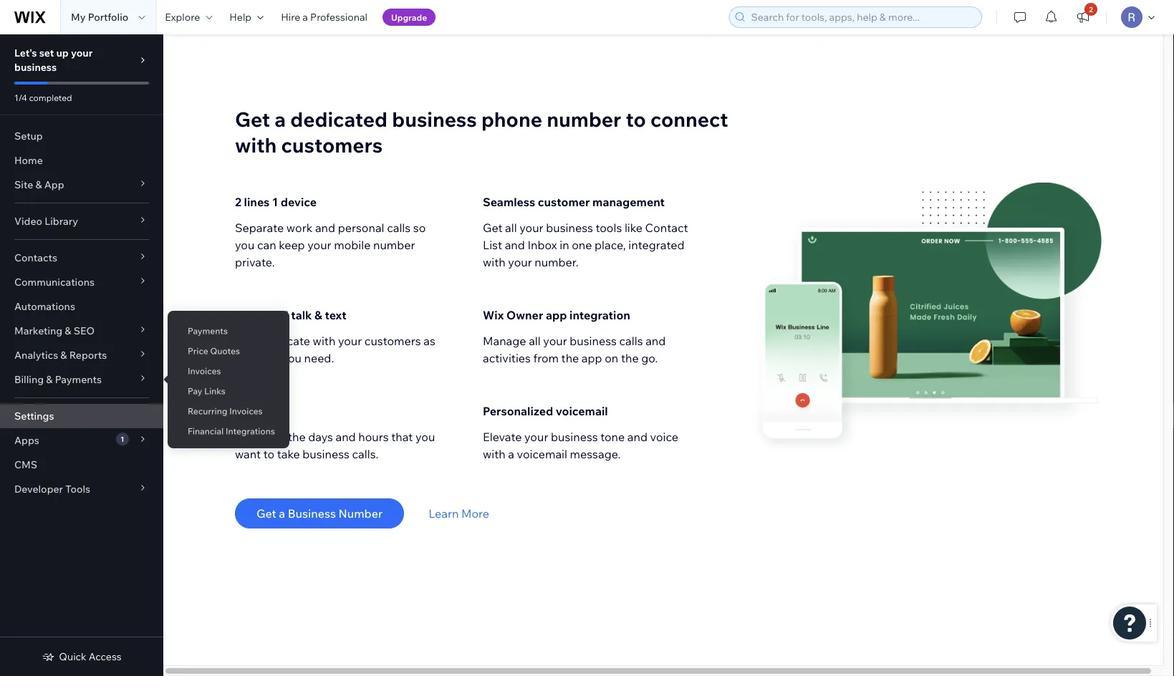 Task type: describe. For each thing, give the bounding box(es) containing it.
days
[[308, 430, 333, 444]]

get for with
[[235, 106, 270, 131]]

0 vertical spatial hours
[[259, 404, 290, 418]]

1/4
[[14, 92, 27, 103]]

& for seo
[[65, 325, 71, 337]]

reports
[[69, 349, 107, 361]]

business
[[288, 506, 336, 521]]

hire a professional
[[281, 11, 367, 23]]

portfolio
[[88, 11, 128, 23]]

video library
[[14, 215, 78, 227]]

to inside the get a dedicated business phone number to connect with customers
[[626, 106, 646, 131]]

automations
[[14, 300, 75, 313]]

and inside schedule the days and hours that you want to take business calls.
[[336, 430, 356, 444]]

home
[[14, 154, 43, 167]]

tools
[[65, 483, 90, 495]]

1 horizontal spatial 1
[[272, 195, 278, 209]]

setup link
[[0, 124, 163, 148]]

manage all your business calls and activities from the app on the go.
[[483, 334, 666, 365]]

1 horizontal spatial as
[[424, 334, 435, 348]]

help
[[229, 11, 252, 23]]

learn more button
[[429, 505, 489, 522]]

a for hire a professional
[[303, 11, 308, 23]]

your up inbox
[[520, 221, 543, 235]]

list
[[483, 238, 502, 252]]

Search for tools, apps, help & more... field
[[747, 7, 977, 27]]

1 horizontal spatial the
[[561, 351, 579, 365]]

developer tools button
[[0, 477, 163, 501]]

library
[[45, 215, 78, 227]]

phone
[[481, 106, 542, 131]]

with inside communicate with your customers as much as you need.
[[313, 334, 336, 348]]

talk
[[291, 308, 312, 322]]

2 horizontal spatial the
[[621, 351, 639, 365]]

customer
[[538, 195, 590, 209]]

dedicated
[[290, 106, 388, 131]]

and inside manage all your business calls and activities from the app on the go.
[[646, 334, 666, 348]]

billing & payments button
[[0, 368, 163, 392]]

1 vertical spatial as
[[268, 351, 279, 365]]

device
[[281, 195, 317, 209]]

you for hours
[[416, 430, 435, 444]]

call hours
[[235, 404, 290, 418]]

2 lines 1 device
[[235, 195, 317, 209]]

analytics
[[14, 349, 58, 361]]

and inside "separate work and personal calls so you can keep your mobile number private."
[[315, 221, 335, 235]]

business inside schedule the days and hours that you want to take business calls.
[[302, 447, 350, 461]]

calls for and
[[619, 334, 643, 348]]

all for manage
[[529, 334, 541, 348]]

video
[[14, 215, 42, 227]]

with inside the get a dedicated business phone number to connect with customers
[[235, 132, 277, 157]]

take
[[277, 447, 300, 461]]

personalized
[[483, 404, 553, 418]]

developer tools
[[14, 483, 90, 495]]

2 for 2 lines 1 device
[[235, 195, 241, 209]]

number
[[339, 506, 383, 521]]

schedule the days and hours that you want to take business calls.
[[235, 430, 435, 461]]

customers inside communicate with your customers as much as you need.
[[365, 334, 421, 348]]

can
[[257, 238, 276, 252]]

quick access
[[59, 650, 122, 663]]

contact
[[645, 221, 688, 235]]

settings link
[[0, 404, 163, 428]]

and inside elevate your business tone and voice with a voicemail message.
[[627, 430, 648, 444]]

your inside communicate with your customers as much as you need.
[[338, 334, 362, 348]]

more
[[461, 506, 489, 521]]

let's
[[14, 47, 37, 59]]

want
[[235, 447, 261, 461]]

learn
[[429, 506, 459, 521]]

set
[[39, 47, 54, 59]]

1/4 completed
[[14, 92, 72, 103]]

quick access button
[[42, 650, 122, 663]]

you for lines
[[235, 238, 255, 252]]

and inside get all your business tools like contact list and inbox in one place, integrated with your number.
[[505, 238, 525, 252]]

in
[[560, 238, 569, 252]]

completed
[[29, 92, 72, 103]]

unlimited
[[235, 308, 288, 322]]

your inside manage all your business calls and activities from the app on the go.
[[543, 334, 567, 348]]

contacts
[[14, 251, 57, 264]]

a for get a dedicated business phone number to connect with customers
[[275, 106, 286, 131]]

analytics & reports
[[14, 349, 107, 361]]

settings
[[14, 410, 54, 422]]

apps
[[14, 434, 39, 447]]

hours inside schedule the days and hours that you want to take business calls.
[[358, 430, 389, 444]]

like
[[625, 221, 643, 235]]

number inside the get a dedicated business phone number to connect with customers
[[547, 106, 621, 131]]

elevate
[[483, 430, 522, 444]]

professional
[[310, 11, 367, 23]]

access
[[89, 650, 122, 663]]

communicate
[[235, 334, 310, 348]]

business inside the get a dedicated business phone number to connect with customers
[[392, 106, 477, 131]]

business inside elevate your business tone and voice with a voicemail message.
[[551, 430, 598, 444]]

get all your business tools like contact list and inbox in one place, integrated with your number.
[[483, 221, 688, 269]]

marketing & seo
[[14, 325, 95, 337]]

get for and
[[483, 221, 503, 235]]

contacts button
[[0, 246, 163, 270]]

message.
[[570, 447, 621, 461]]

from
[[533, 351, 559, 365]]

separate work and personal calls so you can keep your mobile number private.
[[235, 221, 426, 269]]

voice
[[650, 430, 678, 444]]

owner
[[506, 308, 543, 322]]

wix owner app integration
[[483, 308, 630, 322]]

2 for 2
[[1089, 5, 1093, 14]]

setup
[[14, 130, 43, 142]]

go.
[[641, 351, 658, 365]]



Task type: vqa. For each thing, say whether or not it's contained in the screenshot.
CALL HOURS
yes



Task type: locate. For each thing, give the bounding box(es) containing it.
seamless customer management
[[483, 195, 665, 209]]

all inside manage all your business calls and activities from the app on the go.
[[529, 334, 541, 348]]

2 vertical spatial get
[[256, 506, 276, 521]]

number
[[547, 106, 621, 131], [373, 238, 415, 252]]

& for reports
[[60, 349, 67, 361]]

with up lines
[[235, 132, 277, 157]]

customers
[[281, 132, 383, 157], [365, 334, 421, 348]]

private.
[[235, 255, 275, 269]]

your down personalized voicemail
[[524, 430, 548, 444]]

schedule
[[235, 430, 285, 444]]

business inside get all your business tools like contact list and inbox in one place, integrated with your number.
[[546, 221, 593, 235]]

help button
[[221, 0, 272, 34]]

calls.
[[352, 447, 379, 461]]

to
[[626, 106, 646, 131], [263, 447, 274, 461]]

calls inside manage all your business calls and activities from the app on the go.
[[619, 334, 643, 348]]

0 horizontal spatial to
[[263, 447, 274, 461]]

communications
[[14, 276, 95, 288]]

my
[[71, 11, 86, 23]]

manage
[[483, 334, 526, 348]]

2 button
[[1067, 0, 1099, 34]]

marketing & seo button
[[0, 319, 163, 343]]

explore
[[165, 11, 200, 23]]

& inside "popup button"
[[35, 178, 42, 191]]

personal
[[338, 221, 384, 235]]

& left reports
[[60, 349, 67, 361]]

1 vertical spatial app
[[582, 351, 602, 365]]

& right site
[[35, 178, 42, 191]]

your inside elevate your business tone and voice with a voicemail message.
[[524, 430, 548, 444]]

number inside "separate work and personal calls so you can keep your mobile number private."
[[373, 238, 415, 252]]

place,
[[595, 238, 626, 252]]

to left connect
[[626, 106, 646, 131]]

seo
[[74, 325, 95, 337]]

text
[[325, 308, 346, 322]]

home link
[[0, 148, 163, 173]]

1 vertical spatial number
[[373, 238, 415, 252]]

0 vertical spatial get
[[235, 106, 270, 131]]

calls for so
[[387, 221, 411, 235]]

a inside hire a professional link
[[303, 11, 308, 23]]

0 vertical spatial voicemail
[[556, 404, 608, 418]]

with inside get all your business tools like contact list and inbox in one place, integrated with your number.
[[483, 255, 506, 269]]

and right tone
[[627, 430, 648, 444]]

1 vertical spatial customers
[[365, 334, 421, 348]]

1 horizontal spatial number
[[547, 106, 621, 131]]

0 horizontal spatial the
[[288, 430, 306, 444]]

0 horizontal spatial number
[[373, 238, 415, 252]]

voicemail inside elevate your business tone and voice with a voicemail message.
[[517, 447, 567, 461]]

& for app
[[35, 178, 42, 191]]

1 horizontal spatial calls
[[619, 334, 643, 348]]

integrated
[[628, 238, 684, 252]]

your inside let's set up your business
[[71, 47, 93, 59]]

customers inside the get a dedicated business phone number to connect with customers
[[281, 132, 383, 157]]

all inside get all your business tools like contact list and inbox in one place, integrated with your number.
[[505, 221, 517, 235]]

cms link
[[0, 453, 163, 477]]

payments
[[55, 373, 102, 386]]

on
[[605, 351, 618, 365]]

app inside manage all your business calls and activities from the app on the go.
[[582, 351, 602, 365]]

you inside "separate work and personal calls so you can keep your mobile number private."
[[235, 238, 255, 252]]

your right up
[[71, 47, 93, 59]]

hours up calls.
[[358, 430, 389, 444]]

lines
[[244, 195, 270, 209]]

get inside the get a dedicated business phone number to connect with customers
[[235, 106, 270, 131]]

seamless
[[483, 195, 535, 209]]

& for payments
[[46, 373, 53, 386]]

1 vertical spatial 1
[[121, 434, 124, 443]]

0 horizontal spatial 1
[[121, 434, 124, 443]]

2 vertical spatial you
[[416, 430, 435, 444]]

1 horizontal spatial 2
[[1089, 5, 1093, 14]]

& left seo
[[65, 325, 71, 337]]

billing & payments
[[14, 373, 102, 386]]

& right billing
[[46, 373, 53, 386]]

& right talk
[[315, 308, 322, 322]]

your inside "separate work and personal calls so you can keep your mobile number private."
[[308, 238, 331, 252]]

a down the elevate
[[508, 447, 514, 461]]

tools
[[596, 221, 622, 235]]

app
[[44, 178, 64, 191]]

to inside schedule the days and hours that you want to take business calls.
[[263, 447, 274, 461]]

you
[[235, 238, 255, 252], [282, 351, 302, 365], [416, 430, 435, 444]]

app right owner
[[546, 308, 567, 322]]

quick
[[59, 650, 86, 663]]

to down schedule
[[263, 447, 274, 461]]

1 horizontal spatial all
[[529, 334, 541, 348]]

with
[[235, 132, 277, 157], [483, 255, 506, 269], [313, 334, 336, 348], [483, 447, 506, 461]]

1 vertical spatial 2
[[235, 195, 241, 209]]

1 vertical spatial to
[[263, 447, 274, 461]]

billing
[[14, 373, 44, 386]]

site & app button
[[0, 173, 163, 197]]

your down text
[[338, 334, 362, 348]]

number.
[[535, 255, 579, 269]]

a left business
[[279, 506, 285, 521]]

inbox
[[528, 238, 557, 252]]

learn more
[[429, 506, 489, 521]]

0 vertical spatial number
[[547, 106, 621, 131]]

and right "days"
[[336, 430, 356, 444]]

activities
[[483, 351, 531, 365]]

0 horizontal spatial as
[[268, 351, 279, 365]]

& inside dropdown button
[[60, 349, 67, 361]]

1 inside sidebar element
[[121, 434, 124, 443]]

a right hire
[[303, 11, 308, 23]]

with down the elevate
[[483, 447, 506, 461]]

with up need.
[[313, 334, 336, 348]]

hire
[[281, 11, 300, 23]]

0 horizontal spatial all
[[505, 221, 517, 235]]

a for get a business number
[[279, 506, 285, 521]]

1 horizontal spatial to
[[626, 106, 646, 131]]

get inside get all your business tools like contact list and inbox in one place, integrated with your number.
[[483, 221, 503, 235]]

personalized voicemail
[[483, 404, 608, 418]]

1 right lines
[[272, 195, 278, 209]]

site
[[14, 178, 33, 191]]

work
[[286, 221, 313, 235]]

voicemail up elevate your business tone and voice with a voicemail message.
[[556, 404, 608, 418]]

calls up go.
[[619, 334, 643, 348]]

0 vertical spatial all
[[505, 221, 517, 235]]

get
[[235, 106, 270, 131], [483, 221, 503, 235], [256, 506, 276, 521]]

2 horizontal spatial you
[[416, 430, 435, 444]]

1 vertical spatial hours
[[358, 430, 389, 444]]

keep
[[279, 238, 305, 252]]

and right list
[[505, 238, 525, 252]]

0 vertical spatial calls
[[387, 221, 411, 235]]

site & app
[[14, 178, 64, 191]]

separate
[[235, 221, 284, 235]]

that
[[391, 430, 413, 444]]

app
[[546, 308, 567, 322], [582, 351, 602, 365]]

0 horizontal spatial calls
[[387, 221, 411, 235]]

you right that
[[416, 430, 435, 444]]

get a business number button
[[235, 499, 404, 529]]

automations link
[[0, 294, 163, 319]]

hours right call
[[259, 404, 290, 418]]

elevate your business tone and voice with a voicemail message.
[[483, 430, 678, 461]]

you inside communicate with your customers as much as you need.
[[282, 351, 302, 365]]

the right on
[[621, 351, 639, 365]]

integration
[[570, 308, 630, 322]]

all down seamless at the top left
[[505, 221, 517, 235]]

cms
[[14, 458, 37, 471]]

sidebar element
[[0, 34, 163, 676]]

1 vertical spatial voicemail
[[517, 447, 567, 461]]

2
[[1089, 5, 1093, 14], [235, 195, 241, 209]]

you up private. at top left
[[235, 238, 255, 252]]

with inside elevate your business tone and voice with a voicemail message.
[[483, 447, 506, 461]]

1 vertical spatial you
[[282, 351, 302, 365]]

your up "from"
[[543, 334, 567, 348]]

all for get
[[505, 221, 517, 235]]

voicemail down personalized voicemail
[[517, 447, 567, 461]]

wix
[[483, 308, 504, 322]]

a
[[303, 11, 308, 23], [275, 106, 286, 131], [508, 447, 514, 461], [279, 506, 285, 521]]

a inside 'get a business number' button
[[279, 506, 285, 521]]

all up "from"
[[529, 334, 541, 348]]

1 horizontal spatial hours
[[358, 430, 389, 444]]

and
[[315, 221, 335, 235], [505, 238, 525, 252], [646, 334, 666, 348], [336, 430, 356, 444], [627, 430, 648, 444]]

a inside elevate your business tone and voice with a voicemail message.
[[508, 447, 514, 461]]

the up the take
[[288, 430, 306, 444]]

1 horizontal spatial you
[[282, 351, 302, 365]]

0 horizontal spatial hours
[[259, 404, 290, 418]]

1 vertical spatial calls
[[619, 334, 643, 348]]

with down list
[[483, 255, 506, 269]]

unlimited talk & text
[[235, 308, 346, 322]]

0 vertical spatial 1
[[272, 195, 278, 209]]

& inside 'dropdown button'
[[65, 325, 71, 337]]

your down inbox
[[508, 255, 532, 269]]

1 vertical spatial get
[[483, 221, 503, 235]]

business inside let's set up your business
[[14, 61, 57, 73]]

get a business number
[[256, 506, 383, 521]]

and right work
[[315, 221, 335, 235]]

calls inside "separate work and personal calls so you can keep your mobile number private."
[[387, 221, 411, 235]]

1 down settings 'link'
[[121, 434, 124, 443]]

calls left so
[[387, 221, 411, 235]]

0 vertical spatial 2
[[1089, 5, 1093, 14]]

my portfolio
[[71, 11, 128, 23]]

up
[[56, 47, 69, 59]]

as
[[424, 334, 435, 348], [268, 351, 279, 365]]

get a dedicated business phone number to connect with customers
[[235, 106, 728, 157]]

you inside schedule the days and hours that you want to take business calls.
[[416, 430, 435, 444]]

1 horizontal spatial app
[[582, 351, 602, 365]]

& inside popup button
[[46, 373, 53, 386]]

0 vertical spatial customers
[[281, 132, 383, 157]]

you down communicate at the left
[[282, 351, 302, 365]]

a inside the get a dedicated business phone number to connect with customers
[[275, 106, 286, 131]]

0 vertical spatial as
[[424, 334, 435, 348]]

0 horizontal spatial 2
[[235, 195, 241, 209]]

mobile
[[334, 238, 371, 252]]

the
[[561, 351, 579, 365], [621, 351, 639, 365], [288, 430, 306, 444]]

get inside button
[[256, 506, 276, 521]]

business inside manage all your business calls and activities from the app on the go.
[[570, 334, 617, 348]]

0 horizontal spatial you
[[235, 238, 255, 252]]

upgrade
[[391, 12, 427, 23]]

analytics & reports button
[[0, 343, 163, 368]]

the right "from"
[[561, 351, 579, 365]]

the inside schedule the days and hours that you want to take business calls.
[[288, 430, 306, 444]]

0 vertical spatial to
[[626, 106, 646, 131]]

2 inside button
[[1089, 5, 1093, 14]]

1
[[272, 195, 278, 209], [121, 434, 124, 443]]

0 horizontal spatial app
[[546, 308, 567, 322]]

0 vertical spatial app
[[546, 308, 567, 322]]

and up go.
[[646, 334, 666, 348]]

1 vertical spatial all
[[529, 334, 541, 348]]

0 vertical spatial you
[[235, 238, 255, 252]]

management
[[593, 195, 665, 209]]

&
[[35, 178, 42, 191], [315, 308, 322, 322], [65, 325, 71, 337], [60, 349, 67, 361], [46, 373, 53, 386]]

tone
[[600, 430, 625, 444]]

your down work
[[308, 238, 331, 252]]

a left dedicated
[[275, 106, 286, 131]]

hours
[[259, 404, 290, 418], [358, 430, 389, 444]]

app left on
[[582, 351, 602, 365]]

call
[[235, 404, 256, 418]]



